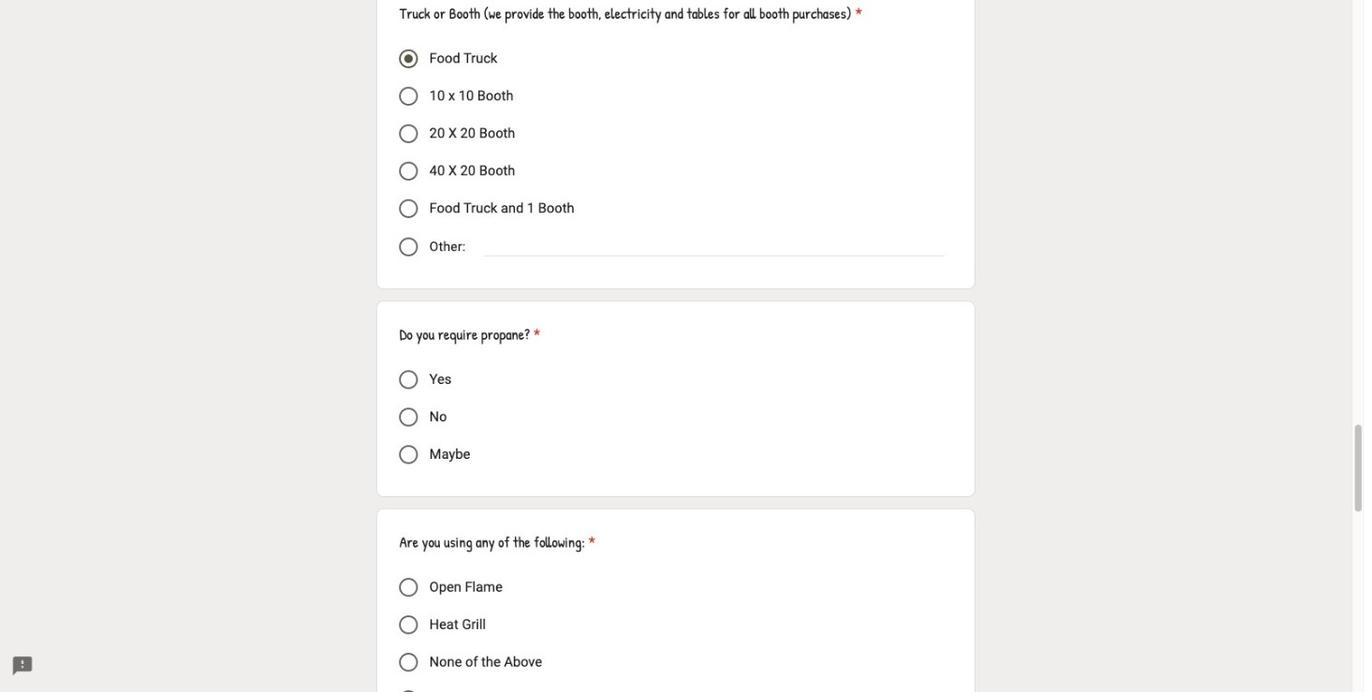 Task type: describe. For each thing, give the bounding box(es) containing it.
10 x 10 Booth radio
[[400, 87, 418, 106]]

Maybe radio
[[400, 446, 418, 464]]

required question element for 'food truck' radio
[[852, 3, 862, 25]]

food truck image
[[405, 55, 413, 63]]

Yes radio
[[400, 371, 418, 389]]

heading for open flame option
[[400, 532, 596, 554]]

10 x 10 booth image
[[400, 87, 418, 106]]

required question element for yes 'option'
[[530, 324, 540, 346]]

heat grill image
[[400, 616, 418, 635]]

20 X 20 Booth radio
[[400, 125, 418, 143]]

Food Truck radio
[[400, 50, 418, 68]]

No radio
[[400, 408, 418, 427]]

maybe image
[[400, 446, 418, 464]]

Food Truck and 1 Booth radio
[[400, 199, 418, 218]]

food truck and 1 booth image
[[400, 199, 418, 218]]

no image
[[400, 408, 418, 427]]



Task type: vqa. For each thing, say whether or not it's contained in the screenshot.
40 X 20 Booth image
yes



Task type: locate. For each thing, give the bounding box(es) containing it.
yes image
[[400, 371, 418, 389]]

40 X 20 Booth radio
[[400, 162, 418, 181]]

2 heading from the top
[[400, 324, 540, 346]]

Open Flame radio
[[400, 578, 418, 597]]

1 horizontal spatial required question element
[[585, 532, 596, 554]]

2 horizontal spatial required question element
[[852, 3, 862, 25]]

None radio
[[400, 237, 418, 256]]

heading
[[400, 3, 862, 25], [400, 324, 540, 346], [400, 532, 596, 554]]

0 vertical spatial heading
[[400, 3, 862, 25]]

3 heading from the top
[[400, 532, 596, 554]]

2 vertical spatial heading
[[400, 532, 596, 554]]

report a problem to google image
[[11, 655, 34, 678]]

open flame image
[[400, 578, 418, 597]]

1 vertical spatial required question element
[[530, 324, 540, 346]]

0 vertical spatial required question element
[[852, 3, 862, 25]]

2 vertical spatial required question element
[[585, 532, 596, 554]]

Other response text field
[[485, 235, 945, 256]]

1 heading from the top
[[400, 3, 862, 25]]

20 x 20 booth image
[[400, 125, 418, 143]]

None of the Above radio
[[400, 653, 418, 672]]

heading for yes 'option'
[[400, 324, 540, 346]]

required question element
[[852, 3, 862, 25], [530, 324, 540, 346], [585, 532, 596, 554]]

1 vertical spatial heading
[[400, 324, 540, 346]]

40 x 20 booth image
[[400, 162, 418, 181]]

Heat Grill radio
[[400, 616, 418, 635]]

none of the above image
[[400, 653, 418, 672]]

0 horizontal spatial required question element
[[530, 324, 540, 346]]

required question element for open flame option
[[585, 532, 596, 554]]

heading for 'food truck' radio
[[400, 3, 862, 25]]



